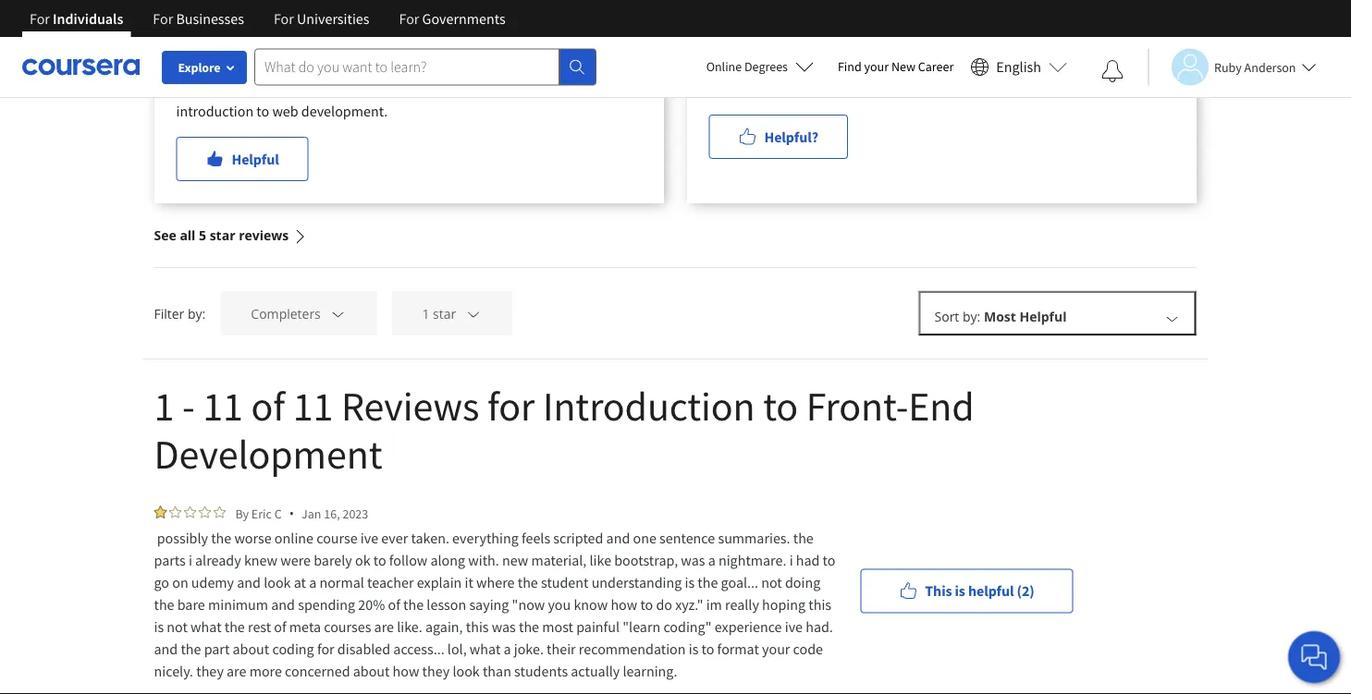 Task type: locate. For each thing, give the bounding box(es) containing it.
they down part
[[196, 663, 224, 681]]

2 horizontal spatial this
[[1058, 35, 1081, 54]]

online degrees
[[707, 58, 788, 75]]

by:
[[188, 305, 206, 322], [963, 308, 981, 326]]

everything
[[453, 529, 519, 548]]

1 vertical spatial saying
[[470, 596, 509, 614]]

banner navigation
[[15, 0, 521, 37]]

they down access...
[[423, 663, 450, 681]]

0 horizontal spatial 11
[[203, 380, 243, 432]]

0 vertical spatial on
[[252, 57, 268, 76]]

16,
[[324, 506, 340, 522]]

chevron down image for completers
[[330, 306, 346, 322]]

filter
[[154, 305, 184, 322]]

the left part
[[181, 640, 201, 659]]

was down sentence
[[681, 552, 706, 570]]

0 horizontal spatial look
[[264, 574, 291, 592]]

ive down hoping
[[785, 618, 803, 637]]

chevron down image
[[330, 306, 346, 322], [465, 306, 482, 322], [1165, 310, 1181, 327]]

for for individuals
[[30, 9, 50, 28]]

1 vertical spatial for
[[488, 380, 535, 432]]

coursera image
[[22, 52, 140, 82]]

concerned
[[285, 663, 350, 681]]

are down 20%
[[374, 618, 394, 637]]

2 for from the left
[[153, 9, 173, 28]]

about down disabled
[[353, 663, 390, 681]]

1 horizontal spatial not
[[762, 574, 783, 592]]

1 horizontal spatial for
[[488, 380, 535, 432]]

2 horizontal spatial about
[[467, 80, 504, 98]]

and
[[1128, 57, 1152, 76], [548, 80, 572, 98], [607, 529, 630, 548], [237, 574, 261, 592], [271, 596, 295, 614], [154, 640, 178, 659]]

1 vertical spatial on
[[172, 574, 188, 592]]

video
[[342, 35, 376, 54]]

english
[[997, 58, 1042, 76]]

a left joke.
[[504, 640, 511, 659]]

and inside the example given in each video was very helpful in understanding how things work on the internet. overall experience was great as it was basically about basics and introduction to web development.
[[548, 80, 572, 98]]

most
[[985, 308, 1017, 326]]

0 vertical spatial helpful
[[436, 35, 479, 54]]

0 horizontal spatial about
[[233, 640, 269, 659]]

1 vertical spatial understanding
[[592, 574, 682, 592]]

ever
[[382, 529, 408, 548]]

are
[[374, 618, 394, 637], [227, 663, 247, 681]]

reviews
[[239, 227, 289, 244]]

1 i from the left
[[189, 552, 192, 570]]

explain
[[417, 574, 462, 592]]

1 for from the left
[[30, 9, 50, 28]]

for up very
[[399, 9, 420, 28]]

filled star image up 'the'
[[176, 12, 189, 25]]

0 horizontal spatial were
[[281, 552, 311, 570]]

2 vertical spatial about
[[353, 663, 390, 681]]

ive
[[361, 529, 379, 548], [785, 618, 803, 637]]

their
[[547, 640, 576, 659]]

a right "at"
[[309, 574, 317, 592]]

it right the as
[[372, 80, 381, 98]]

"now
[[512, 596, 545, 614]]

1 horizontal spatial by:
[[963, 308, 981, 326]]

filled star image
[[176, 12, 189, 25], [236, 12, 248, 25]]

1 horizontal spatial helpful
[[1020, 308, 1067, 326]]

0 vertical spatial are
[[374, 618, 394, 637]]

star image
[[184, 506, 197, 519]]

by
[[236, 506, 249, 522]]

course up barely
[[317, 529, 358, 548]]

helpful
[[436, 35, 479, 54], [969, 583, 1015, 601]]

the right 'think'
[[1001, 57, 1021, 76]]

i right but
[[798, 57, 802, 76]]

1 horizontal spatial what
[[470, 640, 501, 659]]

jan
[[302, 506, 322, 522]]

helpful? button
[[709, 115, 849, 159]]

your inside possibly the worse online course ive ever taken. everything feels scripted and one sentence summaries. the parts i already knew were barely ok to follow along with. new material, like bootstrap, was a nightmare. i had to go on udemy and look at a normal teacher explain it where the student understanding is the goal... not doing the bare minimum and spending 20% of the lesson saying "now you know how to do xyz." im really hoping this is not what the rest of meta courses are like. again, this was the most painful "learn coding" experience ive had. and the part about coding for disabled access... lol, what a joke. their recommendation is to format your code nicely. they are more concerned about how they look than students actually learning.
[[763, 640, 791, 659]]

what up than
[[470, 640, 501, 659]]

1 horizontal spatial 11
[[293, 380, 333, 432]]

again,
[[426, 618, 463, 637]]

really
[[709, 80, 743, 98], [726, 596, 760, 614]]

0 vertical spatial experience
[[223, 80, 290, 98]]

1 vertical spatial really
[[726, 596, 760, 614]]

course inside possibly the worse online course ive ever taken. everything feels scripted and one sentence summaries. the parts i already knew were barely ok to follow along with. new material, like bootstrap, was a nightmare. i had to go on udemy and look at a normal teacher explain it where the student understanding is the goal... not doing the bare minimum and spending 20% of the lesson saying "now you know how to do xyz." im really hoping this is not what the rest of meta courses are like. again, this was the most painful "learn coding" experience ive had. and the part about coding for disabled access... lol, what a joke. their recommendation is to format your code nicely. they are more concerned about how they look than students actually learning.
[[317, 529, 358, 548]]

really down goal... at the bottom of the page
[[726, 596, 760, 614]]

in left each
[[295, 35, 306, 54]]

0 vertical spatial really
[[709, 80, 743, 98]]

2 horizontal spatial a
[[709, 552, 716, 570]]

0 vertical spatial how
[[590, 35, 617, 54]]

2023
[[343, 506, 369, 522]]

the down the given
[[271, 57, 291, 76]]

1 horizontal spatial they
[[423, 663, 450, 681]]

for for businesses
[[153, 9, 173, 28]]

1 vertical spatial what
[[470, 640, 501, 659]]

2 i from the left
[[790, 552, 794, 570]]

goal...
[[721, 574, 759, 592]]

and up nicely.
[[154, 640, 178, 659]]

disagree.
[[899, 57, 956, 76]]

is right the this on the right
[[955, 583, 966, 601]]

0 vertical spatial this
[[1058, 35, 1081, 54]]

1 horizontal spatial experience
[[715, 618, 782, 637]]

were inside possibly the worse online course ive ever taken. everything feels scripted and one sentence summaries. the parts i already knew were barely ok to follow along with. new material, like bootstrap, was a nightmare. i had to go on udemy and look at a normal teacher explain it where the student understanding is the goal... not doing the bare minimum and spending 20% of the lesson saying "now you know how to do xyz." im really hoping this is not what the rest of meta courses are like. again, this was the most painful "learn coding" experience ive had. and the part about coding for disabled access... lol, what a joke. their recommendation is to format your code nicely. they are more concerned about how they look than students actually learning.
[[281, 552, 311, 570]]

is left fair,
[[1082, 57, 1091, 76]]

had.
[[806, 618, 834, 637]]

1 horizontal spatial i
[[790, 552, 794, 570]]

1 inside 1 - 11 of 11 reviews for introduction to front-end development
[[154, 380, 174, 432]]

very
[[406, 35, 433, 54]]

to left web
[[257, 102, 269, 120]]

0 vertical spatial were
[[982, 35, 1013, 54]]

1 horizontal spatial saying
[[1016, 35, 1055, 54]]

about down rest
[[233, 640, 269, 659]]

for for universities
[[274, 9, 294, 28]]

like.
[[397, 618, 423, 637]]

1 horizontal spatial in
[[482, 35, 494, 54]]

for
[[30, 9, 50, 28], [153, 9, 173, 28], [274, 9, 294, 28], [399, 9, 420, 28]]

star image left star image
[[169, 506, 182, 519]]

see
[[154, 227, 177, 244]]

1 vertical spatial experience
[[715, 618, 782, 637]]

is inside honestly, pretty solid course. a lot of people were saying this course isn't for beginners but i would strongly disagree. i think the difficulty is fair, and really gets your brain thinking logically.
[[1082, 57, 1091, 76]]

worse
[[235, 529, 272, 548]]

this is helpful (2)
[[926, 583, 1035, 601]]

1 vertical spatial your
[[775, 80, 803, 98]]

1 horizontal spatial i
[[959, 57, 963, 76]]

was left very
[[379, 35, 403, 54]]

to down coding"
[[702, 640, 715, 659]]

1 vertical spatial course
[[317, 529, 358, 548]]

filled star image up the example on the left top
[[236, 12, 248, 25]]

1 they from the left
[[196, 663, 224, 681]]

about left the basics
[[467, 80, 504, 98]]

0 vertical spatial not
[[762, 574, 783, 592]]

you
[[548, 596, 571, 614]]

governments
[[423, 9, 506, 28]]

introduction
[[543, 380, 756, 432]]

chat with us image
[[1300, 643, 1330, 673]]

look down lol,
[[453, 663, 480, 681]]

star image right star image
[[198, 506, 211, 519]]

1 horizontal spatial filled star image
[[236, 12, 248, 25]]

0 vertical spatial saying
[[1016, 35, 1055, 54]]

saying inside honestly, pretty solid course. a lot of people were saying this course isn't for beginners but i would strongly disagree. i think the difficulty is fair, and really gets your brain thinking logically.
[[1016, 35, 1055, 54]]

1 horizontal spatial a
[[504, 640, 511, 659]]

doing
[[786, 574, 821, 592]]

the down go
[[154, 596, 174, 614]]

possibly
[[157, 529, 208, 548]]

0 horizontal spatial star
[[210, 227, 236, 244]]

show notifications image
[[1102, 60, 1124, 82]]

0 horizontal spatial 1
[[154, 380, 174, 432]]

and down the isn't at the right of page
[[1128, 57, 1152, 76]]

to left front-
[[764, 380, 799, 432]]

0 horizontal spatial on
[[172, 574, 188, 592]]

in
[[295, 35, 306, 54], [482, 35, 494, 54]]

for up the given
[[274, 9, 294, 28]]

by: for sort
[[963, 308, 981, 326]]

of inside honestly, pretty solid course. a lot of people were saying this course isn't for beginners but i would strongly disagree. i think the difficulty is fair, and really gets your brain thinking logically.
[[921, 35, 934, 54]]

and down "at"
[[271, 596, 295, 614]]

helpful left (2)
[[969, 583, 1015, 601]]

barely
[[314, 552, 352, 570]]

1 horizontal spatial were
[[982, 35, 1013, 54]]

1 vertical spatial this
[[809, 596, 832, 614]]

0 horizontal spatial chevron down image
[[330, 306, 346, 322]]

0 vertical spatial for
[[1158, 35, 1175, 54]]

it left where
[[465, 574, 474, 592]]

people
[[937, 35, 980, 54]]

was
[[379, 35, 403, 54], [293, 80, 318, 98], [384, 80, 408, 98], [681, 552, 706, 570], [492, 618, 516, 637]]

0 vertical spatial look
[[264, 574, 291, 592]]

this up had.
[[809, 596, 832, 614]]

reviews
[[341, 380, 480, 432]]

1 horizontal spatial understanding
[[592, 574, 682, 592]]

and inside honestly, pretty solid course. a lot of people were saying this course isn't for beginners but i would strongly disagree. i think the difficulty is fair, and really gets your brain thinking logically.
[[1128, 57, 1152, 76]]

gets
[[746, 80, 772, 98]]

this up difficulty
[[1058, 35, 1081, 54]]

experience inside possibly the worse online course ive ever taken. everything feels scripted and one sentence summaries. the parts i already knew were barely ok to follow along with. new material, like bootstrap, was a nightmare. i had to go on udemy and look at a normal teacher explain it where the student understanding is the goal... not doing the bare minimum and spending 20% of the lesson saying "now you know how to do xyz." im really hoping this is not what the rest of meta courses are like. again, this was the most painful "learn coding" experience ive had. and the part about coding for disabled access... lol, what a joke. their recommendation is to format your code nicely. they are more concerned about how they look than students actually learning.
[[715, 618, 782, 637]]

helpful inside the example given in each video was very helpful in understanding how things work on the internet. overall experience was great as it was basically about basics and introduction to web development.
[[436, 35, 479, 54]]

course up fair,
[[1084, 35, 1125, 54]]

1 horizontal spatial course
[[1084, 35, 1125, 54]]

helpful button
[[176, 137, 309, 181]]

0 vertical spatial ive
[[361, 529, 379, 548]]

a
[[891, 35, 899, 54]]

helpful down web
[[232, 150, 279, 168]]

experience down work
[[223, 80, 290, 98]]

of right -
[[251, 380, 285, 432]]

in down governments
[[482, 35, 494, 54]]

not down "bare"
[[167, 618, 188, 637]]

by: right filter at the top left
[[188, 305, 206, 322]]

chevron down image inside 1 star button
[[465, 306, 482, 322]]

saying up difficulty
[[1016, 35, 1055, 54]]

chevron down image inside completers "button"
[[330, 306, 346, 322]]

things
[[176, 57, 215, 76]]

1 vertical spatial helpful
[[969, 583, 1015, 601]]

bare
[[177, 596, 205, 614]]

are left more
[[227, 663, 247, 681]]

(2)
[[1017, 583, 1035, 601]]

i left had on the bottom of page
[[790, 552, 794, 570]]

understanding
[[497, 35, 587, 54], [592, 574, 682, 592]]

filled star image
[[191, 12, 204, 25], [206, 12, 219, 25], [221, 12, 234, 25], [154, 506, 167, 519]]

0 horizontal spatial it
[[372, 80, 381, 98]]

experience up format
[[715, 618, 782, 637]]

follow
[[389, 552, 428, 570]]

0 horizontal spatial they
[[196, 663, 224, 681]]

0 vertical spatial about
[[467, 80, 504, 98]]

for left businesses
[[153, 9, 173, 28]]

0 horizontal spatial a
[[309, 574, 317, 592]]

taken.
[[411, 529, 450, 548]]

1 vertical spatial not
[[167, 618, 188, 637]]

0 horizontal spatial helpful
[[436, 35, 479, 54]]

they
[[196, 663, 224, 681], [423, 663, 450, 681]]

was down "now
[[492, 618, 516, 637]]

coding
[[272, 640, 314, 659]]

1 horizontal spatial chevron down image
[[465, 306, 482, 322]]

of down teacher
[[388, 596, 401, 614]]

helpful down the for governments
[[436, 35, 479, 54]]

1 vertical spatial helpful
[[1020, 308, 1067, 326]]

your down but
[[775, 80, 803, 98]]

know
[[574, 596, 608, 614]]

possibly the worse online course ive ever taken. everything feels scripted and one sentence summaries. the parts i already knew were barely ok to follow along with. new material, like bootstrap, was a nightmare. i had to go on udemy and look at a normal teacher explain it where the student understanding is the goal... not doing the bare minimum and spending 20% of the lesson saying "now you know how to do xyz." im really hoping this is not what the rest of meta courses are like. again, this was the most painful "learn coding" experience ive had. and the part about coding for disabled access... lol, what a joke. their recommendation is to format your code nicely. they are more concerned about how they look than students actually learning.
[[154, 529, 839, 681]]

1 horizontal spatial about
[[353, 663, 390, 681]]

completers button
[[221, 291, 377, 336]]

the
[[271, 57, 291, 76], [1001, 57, 1021, 76], [211, 529, 232, 548], [794, 529, 814, 548], [518, 574, 538, 592], [698, 574, 718, 592], [154, 596, 174, 614], [404, 596, 424, 614], [225, 618, 245, 637], [519, 618, 540, 637], [181, 640, 201, 659]]

4 for from the left
[[399, 9, 420, 28]]

1 vertical spatial were
[[281, 552, 311, 570]]

feels
[[522, 529, 551, 548]]

0 horizontal spatial for
[[317, 640, 335, 659]]

0 horizontal spatial this
[[466, 618, 489, 637]]

learning.
[[623, 663, 678, 681]]

for
[[1158, 35, 1175, 54], [488, 380, 535, 432], [317, 640, 335, 659]]

was right the as
[[384, 80, 408, 98]]

0 horizontal spatial star image
[[169, 506, 182, 519]]

by eric c • jan 16, 2023
[[236, 505, 369, 523]]

about inside the example given in each video was very helpful in understanding how things work on the internet. overall experience was great as it was basically about basics and introduction to web development.
[[467, 80, 504, 98]]

0 horizontal spatial understanding
[[497, 35, 587, 54]]

for for governments
[[399, 9, 420, 28]]

at
[[294, 574, 306, 592]]

explore button
[[162, 51, 247, 84]]

3 for from the left
[[274, 9, 294, 28]]

0 vertical spatial helpful
[[232, 150, 279, 168]]

1 horizontal spatial on
[[252, 57, 268, 76]]

your up thinking
[[865, 58, 889, 75]]

a down sentence
[[709, 552, 716, 570]]

None search field
[[254, 49, 597, 86]]

course
[[1084, 35, 1125, 54], [317, 529, 358, 548]]

what up part
[[191, 618, 222, 637]]

0 horizontal spatial i
[[189, 552, 192, 570]]

0 horizontal spatial saying
[[470, 596, 509, 614]]

by: for filter
[[188, 305, 206, 322]]

were down online
[[281, 552, 311, 570]]

0 horizontal spatial i
[[798, 57, 802, 76]]

1 vertical spatial it
[[465, 574, 474, 592]]

find your new career link
[[829, 56, 964, 79]]

the up already
[[211, 529, 232, 548]]

experience inside the example given in each video was very helpful in understanding how things work on the internet. overall experience was great as it was basically about basics and introduction to web development.
[[223, 80, 290, 98]]

online degrees button
[[692, 46, 829, 87]]

2 vertical spatial for
[[317, 640, 335, 659]]

a
[[709, 552, 716, 570], [309, 574, 317, 592], [504, 640, 511, 659]]

1 horizontal spatial 1
[[422, 305, 430, 323]]

painful
[[577, 618, 620, 637]]

1 for 1 star
[[422, 305, 430, 323]]

filter by:
[[154, 305, 206, 322]]

1 horizontal spatial ive
[[785, 618, 803, 637]]

was down internet.
[[293, 80, 318, 98]]

of right lot
[[921, 35, 934, 54]]

0 horizontal spatial by:
[[188, 305, 206, 322]]

1 i from the left
[[798, 57, 802, 76]]

normal
[[320, 574, 364, 592]]

had
[[797, 552, 820, 570]]

by: right the sort at right
[[963, 308, 981, 326]]

introduction
[[176, 102, 254, 120]]

2 vertical spatial your
[[763, 640, 791, 659]]

saying down where
[[470, 596, 509, 614]]

look left "at"
[[264, 574, 291, 592]]

1 horizontal spatial star
[[433, 305, 456, 323]]

chevron down image for 1 star
[[465, 306, 482, 322]]

the down minimum
[[225, 618, 245, 637]]

1 horizontal spatial it
[[465, 574, 474, 592]]

honestly,
[[709, 35, 767, 54]]

1 horizontal spatial are
[[374, 618, 394, 637]]

your left the code
[[763, 640, 791, 659]]

on right work
[[252, 57, 268, 76]]

for left individuals
[[30, 9, 50, 28]]

really inside honestly, pretty solid course. a lot of people were saying this course isn't for beginners but i would strongly disagree. i think the difficulty is fair, and really gets your brain thinking logically.
[[709, 80, 743, 98]]

2 star image from the left
[[198, 506, 211, 519]]

star image left by
[[213, 506, 226, 519]]

0 vertical spatial what
[[191, 618, 222, 637]]

i left 'think'
[[959, 57, 963, 76]]

knew
[[244, 552, 278, 570]]

i
[[798, 57, 802, 76], [959, 57, 963, 76]]

of
[[921, 35, 934, 54], [251, 380, 285, 432], [388, 596, 401, 614], [274, 618, 287, 637]]

0 vertical spatial understanding
[[497, 35, 587, 54]]

0 vertical spatial course
[[1084, 35, 1125, 54]]

1 - 11 of 11 reviews for introduction to front-end development
[[154, 380, 975, 480]]

0 horizontal spatial experience
[[223, 80, 290, 98]]

c
[[275, 506, 282, 522]]

0 horizontal spatial helpful
[[232, 150, 279, 168]]

on right go
[[172, 574, 188, 592]]

this up lol,
[[466, 618, 489, 637]]

ive up the ok
[[361, 529, 379, 548]]

one
[[633, 529, 657, 548]]

1 horizontal spatial star image
[[198, 506, 211, 519]]

understanding inside the example given in each video was very helpful in understanding how things work on the internet. overall experience was great as it was basically about basics and introduction to web development.
[[497, 35, 587, 54]]

1 vertical spatial about
[[233, 640, 269, 659]]

and right the basics
[[548, 80, 572, 98]]

the up had on the bottom of page
[[794, 529, 814, 548]]

understanding inside possibly the worse online course ive ever taken. everything feels scripted and one sentence summaries. the parts i already knew were barely ok to follow along with. new material, like bootstrap, was a nightmare. i had to go on udemy and look at a normal teacher explain it where the student understanding is the goal... not doing the bare minimum and spending 20% of the lesson saying "now you know how to do xyz." im really hoping this is not what the rest of meta courses are like. again, this was the most painful "learn coding" experience ive had. and the part about coding for disabled access... lol, what a joke. their recommendation is to format your code nicely. they are more concerned about how they look than students actually learning.
[[592, 574, 682, 592]]

on
[[252, 57, 268, 76], [172, 574, 188, 592]]

to right the ok
[[374, 552, 386, 570]]

understanding down bootstrap, at the bottom
[[592, 574, 682, 592]]

understanding up the basics
[[497, 35, 587, 54]]

is inside button
[[955, 583, 966, 601]]

were up 'think'
[[982, 35, 1013, 54]]

universities
[[297, 9, 370, 28]]

star
[[210, 227, 236, 244], [433, 305, 456, 323]]

what
[[191, 618, 222, 637], [470, 640, 501, 659]]

1 inside button
[[422, 305, 430, 323]]

0 horizontal spatial filled star image
[[176, 12, 189, 25]]

helpful right most
[[1020, 308, 1067, 326]]

not up hoping
[[762, 574, 783, 592]]

i right parts
[[189, 552, 192, 570]]

really down the online
[[709, 80, 743, 98]]

star image
[[169, 506, 182, 519], [198, 506, 211, 519], [213, 506, 226, 519]]

0 horizontal spatial ive
[[361, 529, 379, 548]]



Task type: vqa. For each thing, say whether or not it's contained in the screenshot.
'for' within the Honestly, pretty solid course. A lot of people were saying this course isn't for beginners but I would strongly disagree. I think the difficulty is FAIR, and really gets your brain thinking logically.
yes



Task type: describe. For each thing, give the bounding box(es) containing it.
example
[[203, 35, 255, 54]]

2 i from the left
[[959, 57, 963, 76]]

the inside the example given in each video was very helpful in understanding how things work on the internet. overall experience was great as it was basically about basics and introduction to web development.
[[271, 57, 291, 76]]

1 vertical spatial a
[[309, 574, 317, 592]]

ruby anderson
[[1215, 59, 1297, 75]]

1 in from the left
[[295, 35, 306, 54]]

were inside honestly, pretty solid course. a lot of people were saying this course isn't for beginners but i would strongly disagree. i think the difficulty is fair, and really gets your brain thinking logically.
[[982, 35, 1013, 54]]

2 in from the left
[[482, 35, 494, 54]]

parts
[[154, 552, 186, 570]]

beginners
[[709, 57, 771, 76]]

and up minimum
[[237, 574, 261, 592]]

20%
[[358, 596, 385, 614]]

think
[[966, 57, 998, 76]]

the inside honestly, pretty solid course. a lot of people were saying this course isn't for beginners but i would strongly disagree. i think the difficulty is fair, and really gets your brain thinking logically.
[[1001, 57, 1021, 76]]

each
[[309, 35, 339, 54]]

lot
[[902, 35, 918, 54]]

development
[[154, 428, 383, 480]]

ruby
[[1215, 59, 1243, 75]]

the up "now
[[518, 574, 538, 592]]

honestly, pretty solid course. a lot of people were saying this course isn't for beginners but i would strongly disagree. i think the difficulty is fair, and really gets your brain thinking logically.
[[709, 35, 1175, 98]]

is down go
[[154, 618, 164, 637]]

2 filled star image from the left
[[236, 12, 248, 25]]

solid
[[810, 35, 840, 54]]

see all 5 star reviews
[[154, 227, 289, 244]]

the example given in each video was very helpful in understanding how things work on the internet. overall experience was great as it was basically about basics and introduction to web development.
[[176, 35, 617, 120]]

"learn
[[623, 618, 661, 637]]

courses
[[324, 618, 371, 637]]

go
[[154, 574, 169, 592]]

to left do
[[641, 596, 654, 614]]

find
[[838, 58, 862, 75]]

for inside honestly, pretty solid course. a lot of people were saying this course isn't for beginners but i would strongly disagree. i think the difficulty is fair, and really gets your brain thinking logically.
[[1158, 35, 1175, 54]]

this inside honestly, pretty solid course. a lot of people were saying this course isn't for beginners but i would strongly disagree. i think the difficulty is fair, and really gets your brain thinking logically.
[[1058, 35, 1081, 54]]

the up im
[[698, 574, 718, 592]]

-
[[182, 380, 195, 432]]

the up like.
[[404, 596, 424, 614]]

really inside possibly the worse online course ive ever taken. everything feels scripted and one sentence summaries. the parts i already knew were barely ok to follow along with. new material, like bootstrap, was a nightmare. i had to go on udemy and look at a normal teacher explain it where the student understanding is the goal... not doing the bare minimum and spending 20% of the lesson saying "now you know how to do xyz." im really hoping this is not what the rest of meta courses are like. again, this was the most painful "learn coding" experience ive had. and the part about coding for disabled access... lol, what a joke. their recommendation is to format your code nicely. they are more concerned about how they look than students actually learning.
[[726, 596, 760, 614]]

xyz."
[[676, 596, 704, 614]]

to right had on the bottom of page
[[823, 552, 836, 570]]

it inside the example given in each video was very helpful in understanding how things work on the internet. overall experience was great as it was basically about basics and introduction to web development.
[[372, 80, 381, 98]]

of inside 1 - 11 of 11 reviews for introduction to front-end development
[[251, 380, 285, 432]]

of right rest
[[274, 618, 287, 637]]

part
[[204, 640, 230, 659]]

1 star button
[[392, 291, 512, 336]]

on inside possibly the worse online course ive ever taken. everything feels scripted and one sentence summaries. the parts i already knew were barely ok to follow along with. new material, like bootstrap, was a nightmare. i had to go on udemy and look at a normal teacher explain it where the student understanding is the goal... not doing the bare minimum and spending 20% of the lesson saying "now you know how to do xyz." im really hoping this is not what the rest of meta courses are like. again, this was the most painful "learn coding" experience ive had. and the part about coding for disabled access... lol, what a joke. their recommendation is to format your code nicely. they are more concerned about how they look than students actually learning.
[[172, 574, 188, 592]]

course inside honestly, pretty solid course. a lot of people were saying this course isn't for beginners but i would strongly disagree. i think the difficulty is fair, and really gets your brain thinking logically.
[[1084, 35, 1125, 54]]

disabled
[[338, 640, 391, 659]]

rest
[[248, 618, 271, 637]]

1 11 from the left
[[203, 380, 243, 432]]

3 star image from the left
[[213, 506, 226, 519]]

1 star image from the left
[[169, 506, 182, 519]]

0 vertical spatial star
[[210, 227, 236, 244]]

for inside 1 - 11 of 11 reviews for introduction to front-end development
[[488, 380, 535, 432]]

actually
[[571, 663, 620, 681]]

on inside the example given in each video was very helpful in understanding how things work on the internet. overall experience was great as it was basically about basics and introduction to web development.
[[252, 57, 268, 76]]

1 for 1 - 11 of 11 reviews for introduction to front-end development
[[154, 380, 174, 432]]

more
[[250, 663, 282, 681]]

end
[[909, 380, 975, 432]]

joke.
[[514, 640, 544, 659]]

online
[[707, 58, 742, 75]]

this
[[926, 583, 953, 601]]

pretty
[[770, 35, 807, 54]]

students
[[515, 663, 568, 681]]

1 filled star image from the left
[[176, 12, 189, 25]]

0 horizontal spatial what
[[191, 618, 222, 637]]

student
[[541, 574, 589, 592]]

0 vertical spatial your
[[865, 58, 889, 75]]

how inside the example given in each video was very helpful in understanding how things work on the internet. overall experience was great as it was basically about basics and introduction to web development.
[[590, 35, 617, 54]]

great
[[321, 80, 352, 98]]

basically
[[411, 80, 465, 98]]

helpful inside button
[[232, 150, 279, 168]]

is up xyz."
[[685, 574, 695, 592]]

lol,
[[448, 640, 467, 659]]

1 vertical spatial star
[[433, 305, 456, 323]]

nicely.
[[154, 663, 193, 681]]

to inside the example given in each video was very helpful in understanding how things work on the internet. overall experience was great as it was basically about basics and introduction to web development.
[[257, 102, 269, 120]]

as
[[355, 80, 369, 98]]

1 horizontal spatial this
[[809, 596, 832, 614]]

saying inside possibly the worse online course ive ever taken. everything feels scripted and one sentence summaries. the parts i already knew were barely ok to follow along with. new material, like bootstrap, was a nightmare. i had to go on udemy and look at a normal teacher explain it where the student understanding is the goal... not doing the bare minimum and spending 20% of the lesson saying "now you know how to do xyz." im really hoping this is not what the rest of meta courses are like. again, this was the most painful "learn coding" experience ive had. and the part about coding for disabled access... lol, what a joke. their recommendation is to format your code nicely. they are more concerned about how they look than students actually learning.
[[470, 596, 509, 614]]

new
[[502, 552, 529, 570]]

What do you want to learn? text field
[[254, 49, 560, 86]]

and left one
[[607, 529, 630, 548]]

format
[[718, 640, 760, 659]]

access...
[[394, 640, 445, 659]]

your inside honestly, pretty solid course. a lot of people were saying this course isn't for beginners but i would strongly disagree. i think the difficulty is fair, and really gets your brain thinking logically.
[[775, 80, 803, 98]]

spending
[[298, 596, 355, 614]]

brain
[[806, 80, 838, 98]]

is down coding"
[[689, 640, 699, 659]]

for universities
[[274, 9, 370, 28]]

but
[[774, 57, 795, 76]]

it inside possibly the worse online course ive ever taken. everything feels scripted and one sentence summaries. the parts i already knew were barely ok to follow along with. new material, like bootstrap, was a nightmare. i had to go on udemy and look at a normal teacher explain it where the student understanding is the goal... not doing the bare minimum and spending 20% of the lesson saying "now you know how to do xyz." im really hoping this is not what the rest of meta courses are like. again, this was the most painful "learn coding" experience ive had. and the part about coding for disabled access... lol, what a joke. their recommendation is to format your code nicely. they are more concerned about how they look than students actually learning.
[[465, 574, 474, 592]]

strongly
[[846, 57, 896, 76]]

english button
[[964, 37, 1075, 97]]

hoping
[[763, 596, 806, 614]]

where
[[477, 574, 515, 592]]

anderson
[[1245, 59, 1297, 75]]

career
[[919, 58, 954, 75]]

1 vertical spatial how
[[611, 596, 638, 614]]

teacher
[[367, 574, 414, 592]]

2 horizontal spatial chevron down image
[[1165, 310, 1181, 327]]

1 vertical spatial are
[[227, 663, 247, 681]]

ok
[[355, 552, 371, 570]]

coding"
[[664, 618, 712, 637]]

•
[[289, 505, 294, 523]]

2 they from the left
[[423, 663, 450, 681]]

helpful inside button
[[969, 583, 1015, 601]]

2 vertical spatial this
[[466, 618, 489, 637]]

all
[[180, 227, 196, 244]]

0 vertical spatial a
[[709, 552, 716, 570]]

basics
[[507, 80, 545, 98]]

most
[[543, 618, 574, 637]]

1 horizontal spatial look
[[453, 663, 480, 681]]

2 vertical spatial a
[[504, 640, 511, 659]]

new
[[892, 58, 916, 75]]

summaries.
[[718, 529, 791, 548]]

im
[[707, 596, 723, 614]]

for governments
[[399, 9, 506, 28]]

the up joke.
[[519, 618, 540, 637]]

to inside 1 - 11 of 11 reviews for introduction to front-end development
[[764, 380, 799, 432]]

2 vertical spatial how
[[393, 663, 420, 681]]

fair,
[[1094, 57, 1125, 76]]

already
[[195, 552, 241, 570]]

ruby anderson button
[[1148, 49, 1317, 86]]

2 11 from the left
[[293, 380, 333, 432]]

minimum
[[208, 596, 268, 614]]

online
[[275, 529, 314, 548]]

do
[[657, 596, 673, 614]]

thinking
[[841, 80, 892, 98]]

development.
[[301, 102, 388, 120]]

0 horizontal spatial not
[[167, 618, 188, 637]]

for inside possibly the worse online course ive ever taken. everything feels scripted and one sentence summaries. the parts i already knew were barely ok to follow along with. new material, like bootstrap, was a nightmare. i had to go on udemy and look at a normal teacher explain it where the student understanding is the goal... not doing the bare minimum and spending 20% of the lesson saying "now you know how to do xyz." im really hoping this is not what the rest of meta courses are like. again, this was the most painful "learn coding" experience ive had. and the part about coding for disabled access... lol, what a joke. their recommendation is to format your code nicely. they are more concerned about how they look than students actually learning.
[[317, 640, 335, 659]]

internet.
[[294, 57, 347, 76]]



